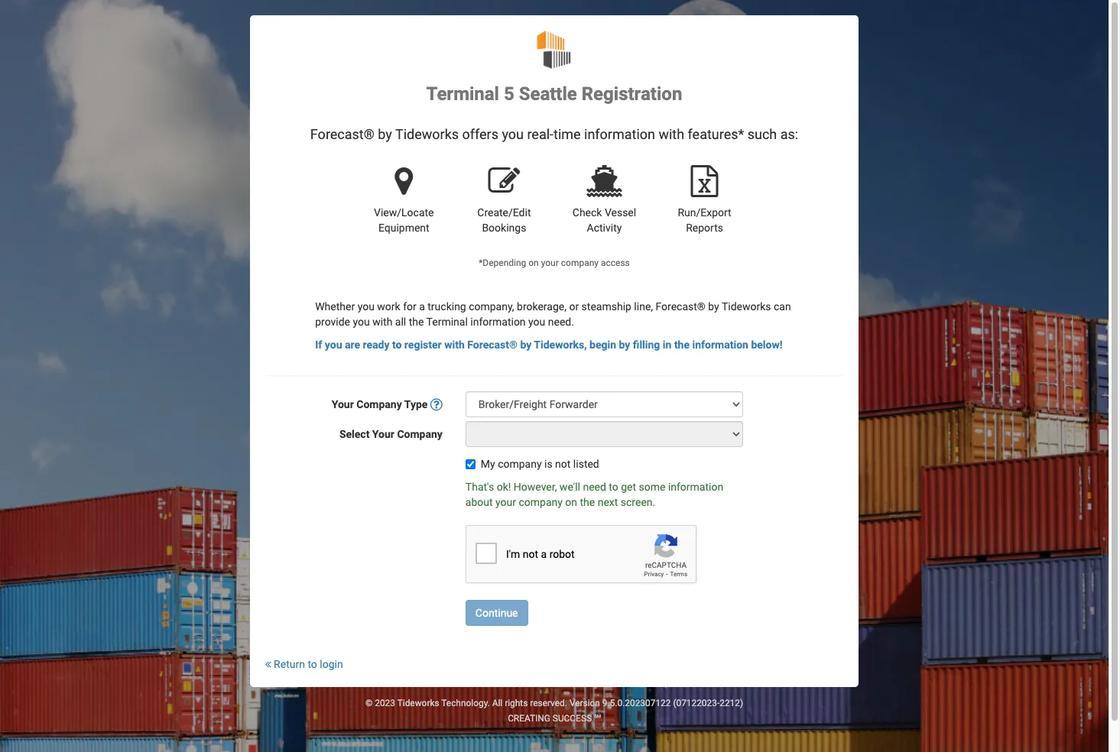 Task type: describe. For each thing, give the bounding box(es) containing it.
2 horizontal spatial with
[[659, 126, 684, 143]]

information left below!
[[692, 339, 749, 351]]

ready
[[363, 339, 390, 351]]

need.
[[548, 316, 574, 328]]

rights
[[505, 698, 528, 709]]

run/export
[[678, 207, 732, 219]]

*depending
[[479, 258, 526, 269]]

you left real- at the left top of the page
[[502, 126, 524, 143]]

run/export reports
[[678, 207, 732, 234]]

are
[[345, 339, 360, 351]]

a
[[419, 301, 425, 313]]

2 horizontal spatial the
[[674, 339, 690, 351]]

offers
[[462, 126, 499, 143]]

select your company
[[339, 428, 443, 441]]

screen.
[[621, 497, 655, 509]]

view/locate
[[374, 207, 434, 219]]

activity
[[587, 222, 622, 234]]

vessel
[[605, 207, 636, 219]]

as:
[[780, 126, 798, 143]]

steamship
[[582, 301, 632, 313]]

brokerage,
[[517, 301, 567, 313]]

2212)
[[720, 698, 743, 709]]

9.5.0.202307122
[[602, 698, 671, 709]]

1 vertical spatial company
[[397, 428, 443, 441]]

if
[[315, 339, 322, 351]]

1 horizontal spatial with
[[444, 339, 465, 351]]

return to login
[[271, 659, 343, 671]]

the inside whether you work for a trucking company, brokerage, or steamship line, forecast® by tideworks can provide you with all the terminal information you need.
[[409, 316, 424, 328]]

begin
[[590, 339, 616, 351]]

work
[[377, 301, 400, 313]]

you up are
[[353, 316, 370, 328]]

reports
[[686, 222, 723, 234]]

in
[[663, 339, 672, 351]]

or
[[569, 301, 579, 313]]

the inside that's ok! however, we'll need to get some information about your company on the next screen.
[[580, 497, 595, 509]]

information down registration
[[584, 126, 655, 143]]

time
[[554, 126, 581, 143]]

equipment
[[378, 222, 429, 234]]

is
[[544, 458, 553, 471]]

2 vertical spatial forecast®
[[467, 339, 518, 351]]

creating
[[508, 714, 550, 724]]

next
[[598, 497, 618, 509]]

terminal inside whether you work for a trucking company, brokerage, or steamship line, forecast® by tideworks can provide you with all the terminal information you need.
[[426, 316, 468, 328]]

not
[[555, 458, 571, 471]]

℠
[[594, 714, 601, 724]]

such
[[748, 126, 777, 143]]

0 horizontal spatial your
[[332, 399, 354, 411]]

for
[[403, 301, 417, 313]]

all
[[492, 698, 503, 709]]

all
[[395, 316, 406, 328]]

trucking
[[428, 301, 466, 313]]

listed
[[573, 458, 599, 471]]

tideworks inside whether you work for a trucking company, brokerage, or steamship line, forecast® by tideworks can provide you with all the terminal information you need.
[[722, 301, 771, 313]]

line,
[[634, 301, 653, 313]]

0 vertical spatial to
[[392, 339, 402, 351]]

that's ok! however, we'll need to get some information about your company on the next screen.
[[466, 481, 723, 509]]

return to login link
[[265, 659, 343, 671]]

create/edit bookings
[[477, 207, 531, 234]]

registration
[[582, 83, 682, 105]]

on inside that's ok! however, we'll need to get some information about your company on the next screen.
[[565, 497, 577, 509]]

check vessel activity
[[573, 207, 636, 234]]

whether
[[315, 301, 355, 313]]

access
[[601, 258, 630, 269]]

my
[[481, 458, 495, 471]]

if you are ready to register with forecast® by tideworks, begin by filling in the information below!
[[315, 339, 783, 351]]

can
[[774, 301, 791, 313]]

return
[[274, 659, 305, 671]]

0 horizontal spatial forecast®
[[310, 126, 375, 143]]

login
[[320, 659, 343, 671]]

with inside whether you work for a trucking company, brokerage, or steamship line, forecast® by tideworks can provide you with all the terminal information you need.
[[373, 316, 393, 328]]



Task type: locate. For each thing, give the bounding box(es) containing it.
terminal 5 seattle registration
[[426, 83, 682, 105]]

information inside whether you work for a trucking company, brokerage, or steamship line, forecast® by tideworks can provide you with all the terminal information you need.
[[470, 316, 526, 328]]

0 vertical spatial the
[[409, 316, 424, 328]]

you right if
[[325, 339, 342, 351]]

to inside that's ok! however, we'll need to get some information about your company on the next screen.
[[609, 481, 618, 493]]

0 horizontal spatial to
[[308, 659, 317, 671]]

with right "register"
[[444, 339, 465, 351]]

2 vertical spatial tideworks
[[397, 698, 439, 709]]

your
[[541, 258, 559, 269], [496, 497, 516, 509]]

tideworks left can
[[722, 301, 771, 313]]

below!
[[751, 339, 783, 351]]

your
[[332, 399, 354, 411], [372, 428, 394, 441]]

terminal
[[426, 83, 499, 105], [426, 316, 468, 328]]

1 terminal from the top
[[426, 83, 499, 105]]

lg image
[[430, 400, 443, 411]]

0 horizontal spatial on
[[529, 258, 539, 269]]

get
[[621, 481, 636, 493]]

0 vertical spatial forecast®
[[310, 126, 375, 143]]

by inside whether you work for a trucking company, brokerage, or steamship line, forecast® by tideworks can provide you with all the terminal information you need.
[[708, 301, 719, 313]]

1 vertical spatial the
[[674, 339, 690, 351]]

register
[[404, 339, 442, 351]]

© 2023 tideworks technology. all rights reserved. version 9.5.0.202307122 (07122023-2212) creating success ℠
[[365, 698, 743, 724]]

on down we'll
[[565, 497, 577, 509]]

1 vertical spatial company
[[498, 458, 542, 471]]

tideworks for forecast® by tideworks offers you real-time information with features* such as:
[[395, 126, 459, 143]]

your down ok!
[[496, 497, 516, 509]]

continue button
[[466, 601, 528, 627]]

tideworks for © 2023 tideworks technology. all rights reserved. version 9.5.0.202307122 (07122023-2212) creating success ℠
[[397, 698, 439, 709]]

whether you work for a trucking company, brokerage, or steamship line, forecast® by tideworks can provide you with all the terminal information you need.
[[315, 301, 791, 328]]

1 vertical spatial with
[[373, 316, 393, 328]]

you left work
[[358, 301, 375, 313]]

(07122023-
[[673, 698, 720, 709]]

0 vertical spatial company
[[561, 258, 599, 269]]

1 horizontal spatial the
[[580, 497, 595, 509]]

tideworks left offers
[[395, 126, 459, 143]]

on
[[529, 258, 539, 269], [565, 497, 577, 509]]

1 horizontal spatial your
[[372, 428, 394, 441]]

however,
[[514, 481, 557, 493]]

provide
[[315, 316, 350, 328]]

tideworks,
[[534, 339, 587, 351]]

company up select your company at the bottom of page
[[357, 399, 402, 411]]

company down however,
[[519, 497, 563, 509]]

the right in
[[674, 339, 690, 351]]

2 vertical spatial with
[[444, 339, 465, 351]]

company
[[561, 258, 599, 269], [498, 458, 542, 471], [519, 497, 563, 509]]

filling
[[633, 339, 660, 351]]

0 horizontal spatial with
[[373, 316, 393, 328]]

on right the *depending
[[529, 258, 539, 269]]

information
[[584, 126, 655, 143], [470, 316, 526, 328], [692, 339, 749, 351], [668, 481, 723, 493]]

0 vertical spatial on
[[529, 258, 539, 269]]

need
[[583, 481, 606, 493]]

information right some
[[668, 481, 723, 493]]

©
[[365, 698, 373, 709]]

2 horizontal spatial to
[[609, 481, 618, 493]]

you down brokerage,
[[528, 316, 545, 328]]

0 horizontal spatial your
[[496, 497, 516, 509]]

company,
[[469, 301, 514, 313]]

1 vertical spatial your
[[496, 497, 516, 509]]

company left access at the right top
[[561, 258, 599, 269]]

your inside that's ok! however, we'll need to get some information about your company on the next screen.
[[496, 497, 516, 509]]

tideworks right '2023'
[[397, 698, 439, 709]]

information inside that's ok! however, we'll need to get some information about your company on the next screen.
[[668, 481, 723, 493]]

2 horizontal spatial forecast®
[[656, 301, 706, 313]]

0 vertical spatial tideworks
[[395, 126, 459, 143]]

to left login
[[308, 659, 317, 671]]

0 vertical spatial your
[[332, 399, 354, 411]]

forecast® inside whether you work for a trucking company, brokerage, or steamship line, forecast® by tideworks can provide you with all the terminal information you need.
[[656, 301, 706, 313]]

that's
[[466, 481, 494, 493]]

about
[[466, 497, 493, 509]]

we'll
[[560, 481, 580, 493]]

select
[[339, 428, 370, 441]]

technology.
[[441, 698, 490, 709]]

with
[[659, 126, 684, 143], [373, 316, 393, 328], [444, 339, 465, 351]]

0 vertical spatial your
[[541, 258, 559, 269]]

2 vertical spatial the
[[580, 497, 595, 509]]

tideworks
[[395, 126, 459, 143], [722, 301, 771, 313], [397, 698, 439, 709]]

view/locate equipment
[[374, 207, 434, 234]]

bookings
[[482, 222, 526, 234]]

some
[[639, 481, 666, 493]]

1 horizontal spatial your
[[541, 258, 559, 269]]

terminal down trucking
[[426, 316, 468, 328]]

the right the all
[[409, 316, 424, 328]]

ok!
[[497, 481, 511, 493]]

with left "features*"
[[659, 126, 684, 143]]

create/edit
[[477, 207, 531, 219]]

forecast® by tideworks offers you real-time information with features* such as:
[[310, 126, 798, 143]]

company down type
[[397, 428, 443, 441]]

forecast®
[[310, 126, 375, 143], [656, 301, 706, 313], [467, 339, 518, 351]]

to right ready
[[392, 339, 402, 351]]

company
[[357, 399, 402, 411], [397, 428, 443, 441]]

with down work
[[373, 316, 393, 328]]

1 horizontal spatial to
[[392, 339, 402, 351]]

your right select
[[372, 428, 394, 441]]

to
[[392, 339, 402, 351], [609, 481, 618, 493], [308, 659, 317, 671]]

success
[[553, 714, 592, 724]]

your up brokerage,
[[541, 258, 559, 269]]

1 vertical spatial on
[[565, 497, 577, 509]]

1 horizontal spatial forecast®
[[467, 339, 518, 351]]

continue
[[475, 607, 518, 620]]

the down need
[[580, 497, 595, 509]]

terminal up offers
[[426, 83, 499, 105]]

2023
[[375, 698, 395, 709]]

reserved.
[[530, 698, 567, 709]]

information down company,
[[470, 316, 526, 328]]

1 vertical spatial your
[[372, 428, 394, 441]]

0 vertical spatial with
[[659, 126, 684, 143]]

1 horizontal spatial on
[[565, 497, 577, 509]]

None checkbox
[[466, 460, 475, 470]]

real-
[[527, 126, 554, 143]]

check
[[573, 207, 602, 219]]

type
[[404, 399, 428, 411]]

0 horizontal spatial the
[[409, 316, 424, 328]]

*depending on your company access
[[479, 258, 630, 269]]

1 vertical spatial terminal
[[426, 316, 468, 328]]

by
[[378, 126, 392, 143], [708, 301, 719, 313], [520, 339, 532, 351], [619, 339, 630, 351]]

5
[[504, 83, 514, 105]]

tideworks inside © 2023 tideworks technology. all rights reserved. version 9.5.0.202307122 (07122023-2212) creating success ℠
[[397, 698, 439, 709]]

the
[[409, 316, 424, 328], [674, 339, 690, 351], [580, 497, 595, 509]]

0 vertical spatial company
[[357, 399, 402, 411]]

my company is not listed
[[481, 458, 599, 471]]

company inside that's ok! however, we'll need to get some information about your company on the next screen.
[[519, 497, 563, 509]]

your company type
[[332, 399, 430, 411]]

1 vertical spatial to
[[609, 481, 618, 493]]

2 vertical spatial to
[[308, 659, 317, 671]]

1 vertical spatial tideworks
[[722, 301, 771, 313]]

angle double left image
[[265, 659, 271, 670]]

2 vertical spatial company
[[519, 497, 563, 509]]

0 vertical spatial terminal
[[426, 83, 499, 105]]

features*
[[688, 126, 744, 143]]

version
[[570, 698, 600, 709]]

to left the get
[[609, 481, 618, 493]]

2 terminal from the top
[[426, 316, 468, 328]]

your up select
[[332, 399, 354, 411]]

seattle
[[519, 83, 577, 105]]

1 vertical spatial forecast®
[[656, 301, 706, 313]]

company up however,
[[498, 458, 542, 471]]



Task type: vqa. For each thing, say whether or not it's contained in the screenshot.
go to the middle
no



